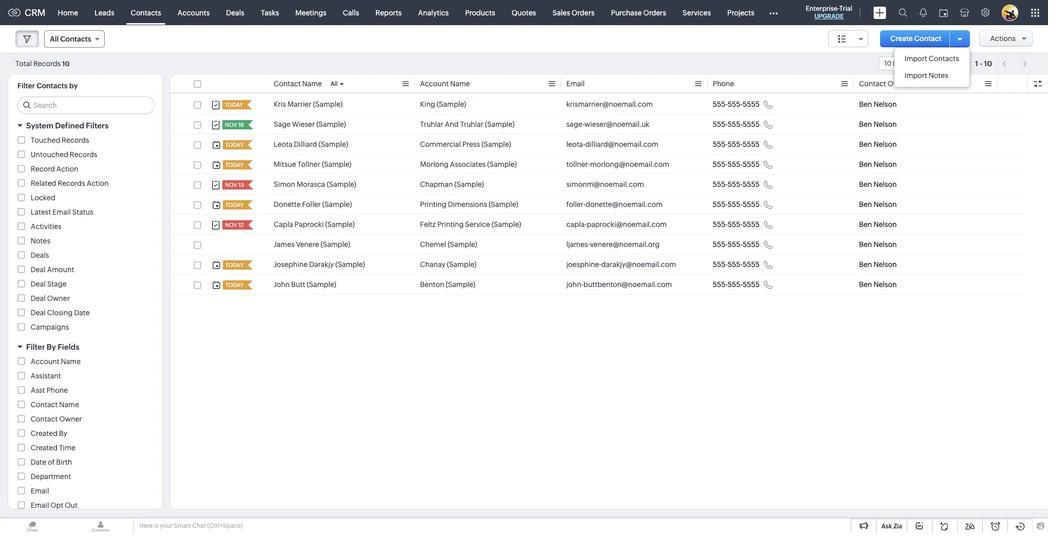 Task type: vqa. For each thing, say whether or not it's contained in the screenshot.


Task type: describe. For each thing, give the bounding box(es) containing it.
contacts inside contacts link
[[131, 8, 161, 17]]

nov 16
[[225, 122, 244, 128]]

today link for john
[[223, 281, 245, 290]]

nelson for paprocki@noemail.com
[[874, 220, 898, 229]]

0 vertical spatial phone
[[713, 80, 735, 88]]

home
[[58, 8, 78, 17]]

12
[[239, 222, 244, 228]]

name up king (sample)
[[451, 80, 470, 88]]

10 Records Per Page field
[[879, 57, 961, 70]]

josephine darakjy (sample)
[[274, 261, 365, 269]]

(sample) down chemel (sample) link
[[447, 261, 477, 269]]

marrier
[[288, 100, 312, 108]]

donette foller (sample) link
[[274, 199, 352, 210]]

deal owner
[[31, 294, 70, 303]]

all for all contacts
[[50, 35, 59, 43]]

nov 12 link
[[223, 220, 245, 230]]

today for john butt (sample)
[[226, 282, 244, 288]]

dilliard
[[294, 140, 317, 149]]

chemel (sample) link
[[420, 239, 478, 250]]

records for untouched
[[70, 151, 97, 159]]

contacts for import contacts
[[929, 54, 960, 63]]

donette foller (sample)
[[274, 200, 352, 209]]

sage wieser (sample) link
[[274, 119, 346, 130]]

meetings
[[296, 8, 327, 17]]

1 555-555-5555 from the top
[[713, 100, 760, 108]]

by for created
[[59, 430, 67, 438]]

1 ben nelson from the top
[[860, 100, 898, 108]]

(sample) right service
[[492, 220, 522, 229]]

orders for sales orders
[[572, 8, 595, 17]]

record action
[[31, 165, 78, 173]]

nov for sage
[[225, 122, 237, 128]]

ben nelson for dilliard@noemail.com
[[860, 140, 898, 149]]

profile image
[[1003, 4, 1019, 21]]

today for mitsue tollner (sample)
[[226, 162, 244, 168]]

0 horizontal spatial contact name
[[31, 401, 79, 409]]

ben for donette@noemail.com
[[860, 200, 873, 209]]

chats image
[[0, 519, 65, 533]]

sales orders
[[553, 8, 595, 17]]

555-555-5555 for morlong@noemail.com
[[713, 160, 760, 169]]

10 for total records 10
[[62, 60, 70, 68]]

5555 for venere@noemail.org
[[743, 241, 760, 249]]

josephine darakjy (sample) link
[[274, 260, 365, 270]]

1 nelson from the top
[[874, 100, 898, 108]]

2 vertical spatial owner
[[59, 415, 82, 423]]

morlong
[[420, 160, 449, 169]]

ljames-venere@noemail.org link
[[567, 239, 660, 250]]

contacts for filter contacts by
[[37, 82, 68, 90]]

ben for morlong@noemail.com
[[860, 160, 873, 169]]

contact down asst phone
[[31, 401, 58, 409]]

create menu element
[[868, 0, 893, 25]]

crm link
[[8, 7, 46, 18]]

ben for venere@noemail.org
[[860, 241, 873, 249]]

(sample) up darakjy at the left of the page
[[321, 241, 350, 249]]

nelson for morlong@noemail.com
[[874, 160, 898, 169]]

chemel
[[420, 241, 447, 249]]

john-buttbenton@noemail.com
[[567, 281, 673, 289]]

john
[[274, 281, 290, 289]]

asst phone
[[31, 386, 68, 395]]

signals image
[[920, 8, 928, 17]]

of
[[48, 458, 55, 467]]

tollner-morlong@noemail.com
[[567, 160, 670, 169]]

king (sample) link
[[420, 99, 467, 109]]

sage-wieser@noemail.uk link
[[567, 119, 650, 130]]

email opt out
[[31, 502, 78, 510]]

system defined filters
[[26, 121, 109, 130]]

(sample) up service
[[489, 200, 519, 209]]

0 vertical spatial owner
[[888, 80, 911, 88]]

created by
[[31, 430, 67, 438]]

campaigns
[[31, 323, 69, 331]]

contact down 10 records per page
[[860, 80, 887, 88]]

quotes link
[[504, 0, 545, 25]]

zia
[[894, 523, 903, 530]]

fields
[[58, 343, 79, 352]]

kris
[[274, 100, 286, 108]]

records for total
[[33, 59, 61, 68]]

total
[[15, 59, 32, 68]]

0 horizontal spatial account
[[31, 358, 59, 366]]

ben for buttbenton@noemail.com
[[860, 281, 873, 289]]

orders for purchase orders
[[644, 8, 667, 17]]

press
[[463, 140, 480, 149]]

paprocki@noemail.com
[[587, 220, 667, 229]]

(sample) right press
[[482, 140, 512, 149]]

create contact
[[891, 34, 942, 43]]

1 vertical spatial deals
[[31, 251, 49, 260]]

contact inside button
[[915, 34, 942, 43]]

reports link
[[368, 0, 410, 25]]

nelson for donette@noemail.com
[[874, 200, 898, 209]]

search image
[[899, 8, 908, 17]]

1 horizontal spatial account
[[420, 80, 449, 88]]

ljames-
[[567, 241, 591, 249]]

simon
[[274, 180, 296, 189]]

by for filter
[[47, 343, 56, 352]]

5 5555 from the top
[[743, 180, 760, 189]]

tasks link
[[253, 0, 287, 25]]

created for created by
[[31, 430, 58, 438]]

5555 for buttbenton@noemail.com
[[743, 281, 760, 289]]

darakjy@noemail.com
[[602, 261, 677, 269]]

capla paprocki (sample) link
[[274, 219, 355, 230]]

-
[[981, 59, 983, 68]]

darakjy
[[309, 261, 334, 269]]

products
[[466, 8, 496, 17]]

1
[[976, 59, 979, 68]]

notes inside import notes "link"
[[929, 71, 949, 80]]

system
[[26, 121, 53, 130]]

printing inside 'feltz printing service (sample)' link
[[438, 220, 464, 229]]

contact up created by
[[31, 415, 58, 423]]

wieser@noemail.uk
[[585, 120, 650, 128]]

5 nelson from the top
[[874, 180, 898, 189]]

5555 for dilliard@noemail.com
[[743, 140, 760, 149]]

paprocki
[[295, 220, 324, 229]]

sage-
[[567, 120, 585, 128]]

filter for filter by fields
[[26, 343, 45, 352]]

today link for leota
[[223, 140, 245, 150]]

meetings link
[[287, 0, 335, 25]]

555-555-5555 for darakjy@noemail.com
[[713, 261, 760, 269]]

capla paprocki (sample)
[[274, 220, 355, 229]]

simon morasca (sample) link
[[274, 179, 357, 190]]

Search text field
[[18, 97, 154, 114]]

king (sample)
[[420, 100, 467, 108]]

Other Modules field
[[763, 4, 785, 21]]

john-
[[567, 281, 584, 289]]

and
[[445, 120, 459, 128]]

All Contacts field
[[44, 30, 105, 48]]

555-555-5555 for buttbenton@noemail.com
[[713, 281, 760, 289]]

555-555-5555 for paprocki@noemail.com
[[713, 220, 760, 229]]

10 inside field
[[885, 60, 892, 67]]

john butt (sample)
[[274, 281, 337, 289]]

smart
[[174, 523, 191, 530]]

today link for donette
[[223, 200, 245, 210]]

truhlar and truhlar (sample) link
[[420, 119, 515, 130]]

1 5555 from the top
[[743, 100, 760, 108]]

row group containing kris marrier (sample)
[[171, 95, 1026, 295]]

ben nelson for venere@noemail.org
[[860, 241, 898, 249]]

deal amount
[[31, 266, 74, 274]]

import contacts link
[[895, 50, 970, 67]]

defined
[[55, 121, 84, 130]]

contacts image
[[68, 519, 133, 533]]

opt
[[50, 502, 63, 510]]

touched
[[31, 136, 60, 144]]

chanay (sample)
[[420, 261, 477, 269]]

deal stage
[[31, 280, 67, 288]]

5555 for morlong@noemail.com
[[743, 160, 760, 169]]

capla-
[[567, 220, 587, 229]]

calls link
[[335, 0, 368, 25]]

out
[[65, 502, 78, 510]]

1 horizontal spatial date
[[74, 309, 90, 317]]

(ctrl+space)
[[207, 523, 243, 530]]

nov for simon
[[225, 182, 237, 188]]

10 records per page
[[885, 60, 948, 67]]

mitsue
[[274, 160, 296, 169]]

calls
[[343, 8, 359, 17]]

(sample) right paprocki
[[325, 220, 355, 229]]

james venere (sample)
[[274, 241, 350, 249]]

create contact button
[[881, 30, 953, 47]]

truhlar and truhlar (sample)
[[420, 120, 515, 128]]

morlong associates (sample)
[[420, 160, 517, 169]]

(sample) right darakjy at the left of the page
[[336, 261, 365, 269]]

sales orders link
[[545, 0, 603, 25]]

analytics link
[[410, 0, 457, 25]]

1 vertical spatial phone
[[46, 386, 68, 395]]

2 truhlar from the left
[[461, 120, 484, 128]]

0 horizontal spatial action
[[56, 165, 78, 173]]

here
[[139, 523, 153, 530]]

today for donette foller (sample)
[[226, 202, 244, 208]]



Task type: locate. For each thing, give the bounding box(es) containing it.
leota
[[274, 140, 293, 149]]

1 horizontal spatial orders
[[644, 8, 667, 17]]

orders
[[572, 8, 595, 17], [644, 8, 667, 17]]

today for kris marrier (sample)
[[225, 102, 243, 108]]

assistant
[[31, 372, 61, 380]]

7 555-555-5555 from the top
[[713, 220, 760, 229]]

1 vertical spatial filter
[[26, 343, 45, 352]]

all up total records 10
[[50, 35, 59, 43]]

owner down 10 records per page
[[888, 80, 911, 88]]

created up the "created time"
[[31, 430, 58, 438]]

chapman (sample)
[[420, 180, 484, 189]]

orders right purchase
[[644, 8, 667, 17]]

0 horizontal spatial phone
[[46, 386, 68, 395]]

1 ben from the top
[[860, 100, 873, 108]]

555-555-5555 for wieser@noemail.uk
[[713, 120, 760, 128]]

contact up kris
[[274, 80, 301, 88]]

555-555-5555 for donette@noemail.com
[[713, 200, 760, 209]]

10 inside total records 10
[[62, 60, 70, 68]]

records for 10
[[894, 60, 919, 67]]

1 orders from the left
[[572, 8, 595, 17]]

1 horizontal spatial 10
[[885, 60, 892, 67]]

printing down 'chapman'
[[420, 200, 447, 209]]

filters
[[86, 121, 109, 130]]

nov left 16
[[225, 122, 237, 128]]

ben
[[860, 100, 873, 108], [860, 120, 873, 128], [860, 140, 873, 149], [860, 160, 873, 169], [860, 180, 873, 189], [860, 200, 873, 209], [860, 220, 873, 229], [860, 241, 873, 249], [860, 261, 873, 269], [860, 281, 873, 289]]

6 555-555-5555 from the top
[[713, 200, 760, 209]]

orders right sales
[[572, 8, 595, 17]]

8 nelson from the top
[[874, 241, 898, 249]]

2 orders from the left
[[644, 8, 667, 17]]

5555 for donette@noemail.com
[[743, 200, 760, 209]]

all up kris marrier (sample) link
[[331, 81, 338, 87]]

commercial press (sample)
[[420, 140, 512, 149]]

deal for deal amount
[[31, 266, 46, 274]]

contact name down asst phone
[[31, 401, 79, 409]]

contacts left 'by'
[[37, 82, 68, 90]]

0 horizontal spatial deals
[[31, 251, 49, 260]]

latest email status
[[31, 208, 93, 216]]

email
[[567, 80, 585, 88], [53, 208, 71, 216], [31, 487, 49, 495], [31, 502, 49, 510]]

purchase
[[611, 8, 642, 17]]

0 vertical spatial import
[[905, 54, 928, 63]]

(sample) right tollner on the top left
[[322, 160, 352, 169]]

5 555-555-5555 from the top
[[713, 180, 760, 189]]

0 vertical spatial contact name
[[274, 80, 322, 88]]

4 555-555-5555 from the top
[[713, 160, 760, 169]]

simonm@noemail.com link
[[567, 179, 644, 190]]

None field
[[829, 30, 869, 47]]

feltz printing service (sample)
[[420, 220, 522, 229]]

10 ben nelson from the top
[[860, 281, 898, 289]]

(sample) right morasca
[[327, 180, 357, 189]]

leota-dilliard@noemail.com link
[[567, 139, 659, 150]]

2 ben nelson from the top
[[860, 120, 898, 128]]

13
[[239, 182, 244, 188]]

5555
[[743, 100, 760, 108], [743, 120, 760, 128], [743, 140, 760, 149], [743, 160, 760, 169], [743, 180, 760, 189], [743, 200, 760, 209], [743, 220, 760, 229], [743, 241, 760, 249], [743, 261, 760, 269], [743, 281, 760, 289]]

calendar image
[[940, 8, 949, 17]]

dilliard@noemail.com
[[586, 140, 659, 149]]

contact
[[915, 34, 942, 43], [274, 80, 301, 88], [860, 80, 887, 88], [31, 401, 58, 409], [31, 415, 58, 423]]

sage-wieser@noemail.uk
[[567, 120, 650, 128]]

8 555-555-5555 from the top
[[713, 241, 760, 249]]

555-555-5555 for dilliard@noemail.com
[[713, 140, 760, 149]]

account up assistant
[[31, 358, 59, 366]]

deal for deal owner
[[31, 294, 46, 303]]

7 nelson from the top
[[874, 220, 898, 229]]

0 vertical spatial notes
[[929, 71, 949, 80]]

ben nelson for wieser@noemail.uk
[[860, 120, 898, 128]]

today link for josephine
[[223, 261, 245, 270]]

(sample) up commercial press (sample)
[[485, 120, 515, 128]]

1 created from the top
[[31, 430, 58, 438]]

10 right -
[[985, 59, 993, 68]]

today for josephine darakjy (sample)
[[226, 262, 244, 268]]

latest
[[31, 208, 51, 216]]

ben nelson for paprocki@noemail.com
[[860, 220, 898, 229]]

account name down the filter by fields
[[31, 358, 81, 366]]

birth
[[56, 458, 72, 467]]

today up nov 16 link
[[225, 102, 243, 108]]

projects link
[[720, 0, 763, 25]]

2 ben from the top
[[860, 120, 873, 128]]

foller-
[[567, 200, 586, 209]]

import for import notes
[[905, 71, 928, 80]]

accounts
[[178, 8, 210, 17]]

ben nelson for donette@noemail.com
[[860, 200, 898, 209]]

1 horizontal spatial contact name
[[274, 80, 322, 88]]

3 ben from the top
[[860, 140, 873, 149]]

services link
[[675, 0, 720, 25]]

chanay
[[420, 261, 446, 269]]

(sample) right 'associates' at top left
[[488, 160, 517, 169]]

deals link
[[218, 0, 253, 25]]

4 ben nelson from the top
[[860, 160, 898, 169]]

ask zia
[[882, 523, 903, 530]]

5 ben from the top
[[860, 180, 873, 189]]

1 vertical spatial import
[[905, 71, 928, 80]]

today down nov 13
[[226, 202, 244, 208]]

contacts down home link
[[60, 35, 91, 43]]

(sample) right the foller
[[323, 200, 352, 209]]

2 nelson from the top
[[874, 120, 898, 128]]

records down the record action on the top left of page
[[58, 179, 85, 188]]

related
[[31, 179, 56, 188]]

0 vertical spatial by
[[47, 343, 56, 352]]

email left opt
[[31, 502, 49, 510]]

1 vertical spatial action
[[87, 179, 109, 188]]

today link down nov 12 link
[[223, 261, 245, 270]]

leads
[[95, 8, 114, 17]]

1 horizontal spatial contact owner
[[860, 80, 911, 88]]

analytics
[[418, 8, 449, 17]]

6 nelson from the top
[[874, 200, 898, 209]]

import notes
[[905, 71, 949, 80]]

notes down page
[[929, 71, 949, 80]]

10 for 1 - 10
[[985, 59, 993, 68]]

10 down create
[[885, 60, 892, 67]]

1 vertical spatial notes
[[31, 237, 50, 245]]

tasks
[[261, 8, 279, 17]]

1 horizontal spatial deals
[[226, 8, 245, 17]]

capla-paprocki@noemail.com
[[567, 220, 667, 229]]

0 vertical spatial created
[[31, 430, 58, 438]]

1 horizontal spatial notes
[[929, 71, 949, 80]]

(sample) up printing dimensions (sample) link
[[455, 180, 484, 189]]

today link up nov 16 link
[[223, 100, 244, 109]]

1 vertical spatial nov
[[225, 182, 237, 188]]

(sample) down chanay (sample) link
[[446, 281, 476, 289]]

0 vertical spatial printing
[[420, 200, 447, 209]]

555-555-5555 for venere@noemail.org
[[713, 241, 760, 249]]

1 vertical spatial by
[[59, 430, 67, 438]]

1 horizontal spatial truhlar
[[461, 120, 484, 128]]

(sample) up sage wieser (sample)
[[313, 100, 343, 108]]

all for all
[[331, 81, 338, 87]]

(sample) right wieser
[[317, 120, 346, 128]]

contacts inside import contacts link
[[929, 54, 960, 63]]

name up kris marrier (sample)
[[302, 80, 322, 88]]

1 vertical spatial created
[[31, 444, 58, 452]]

tollner-morlong@noemail.com link
[[567, 159, 670, 170]]

contact owner up created by
[[31, 415, 82, 423]]

import
[[905, 54, 928, 63], [905, 71, 928, 80]]

0 horizontal spatial date
[[31, 458, 46, 467]]

owner up closing
[[47, 294, 70, 303]]

5555 for paprocki@noemail.com
[[743, 220, 760, 229]]

nelson for wieser@noemail.uk
[[874, 120, 898, 128]]

mitsue tollner (sample)
[[274, 160, 352, 169]]

by up 'time'
[[59, 430, 67, 438]]

amount
[[47, 266, 74, 274]]

1 vertical spatial all
[[331, 81, 338, 87]]

trial
[[840, 5, 853, 12]]

(sample) up and
[[437, 100, 467, 108]]

2 deal from the top
[[31, 280, 46, 288]]

associates
[[450, 160, 486, 169]]

9 ben nelson from the top
[[860, 261, 898, 269]]

filter down total
[[17, 82, 35, 90]]

import notes link
[[895, 67, 970, 84]]

10 ben from the top
[[860, 281, 873, 289]]

nov left 13
[[225, 182, 237, 188]]

today down nov 16 at the top of the page
[[226, 142, 244, 148]]

nelson for dilliard@noemail.com
[[874, 140, 898, 149]]

nov 13 link
[[223, 180, 245, 190]]

1 import from the top
[[905, 54, 928, 63]]

commercial
[[420, 140, 461, 149]]

7 5555 from the top
[[743, 220, 760, 229]]

0 vertical spatial nov
[[225, 122, 237, 128]]

created down created by
[[31, 444, 58, 452]]

1 vertical spatial account
[[31, 358, 59, 366]]

action
[[56, 165, 78, 173], [87, 179, 109, 188]]

records down touched records
[[70, 151, 97, 159]]

today link for mitsue
[[223, 160, 245, 170]]

9 ben from the top
[[860, 261, 873, 269]]

today link down nov 13 link
[[223, 200, 245, 210]]

0 horizontal spatial orders
[[572, 8, 595, 17]]

tollner-
[[567, 160, 591, 169]]

filter
[[17, 82, 35, 90], [26, 343, 45, 352]]

create menu image
[[874, 6, 887, 19]]

1 - 10
[[976, 59, 993, 68]]

today up nov 13
[[226, 162, 244, 168]]

contacts right leads
[[131, 8, 161, 17]]

contact owner
[[860, 80, 911, 88], [31, 415, 82, 423]]

records for touched
[[62, 136, 89, 144]]

signals element
[[914, 0, 934, 25]]

2 vertical spatial nov
[[225, 222, 237, 228]]

4 ben from the top
[[860, 160, 873, 169]]

8 5555 from the top
[[743, 241, 760, 249]]

deal up campaigns
[[31, 309, 46, 317]]

deal for deal stage
[[31, 280, 46, 288]]

records left the per
[[894, 60, 919, 67]]

nelson for venere@noemail.org
[[874, 241, 898, 249]]

department
[[31, 473, 71, 481]]

donette
[[274, 200, 301, 209]]

feltz printing service (sample) link
[[420, 219, 522, 230]]

9 nelson from the top
[[874, 261, 898, 269]]

account name
[[420, 80, 470, 88], [31, 358, 81, 366]]

enterprise-trial upgrade
[[806, 5, 853, 20]]

1 deal from the top
[[31, 266, 46, 274]]

3 5555 from the top
[[743, 140, 760, 149]]

4 deal from the top
[[31, 309, 46, 317]]

contact owner down 10 records per page
[[860, 80, 911, 88]]

account name up king (sample)
[[420, 80, 470, 88]]

10 up 'by'
[[62, 60, 70, 68]]

navigation
[[998, 56, 1034, 71]]

filter for filter contacts by
[[17, 82, 35, 90]]

created for created time
[[31, 444, 58, 452]]

1 nov from the top
[[225, 122, 237, 128]]

contact name up marrier
[[274, 80, 322, 88]]

notes down activities
[[31, 237, 50, 245]]

contact up "import contacts"
[[915, 34, 942, 43]]

truhlar up press
[[461, 120, 484, 128]]

import inside "link"
[[905, 71, 928, 80]]

nelson for buttbenton@noemail.com
[[874, 281, 898, 289]]

nelson
[[874, 100, 898, 108], [874, 120, 898, 128], [874, 140, 898, 149], [874, 160, 898, 169], [874, 180, 898, 189], [874, 200, 898, 209], [874, 220, 898, 229], [874, 241, 898, 249], [874, 261, 898, 269], [874, 281, 898, 289]]

10 nelson from the top
[[874, 281, 898, 289]]

dimensions
[[448, 200, 488, 209]]

1 horizontal spatial action
[[87, 179, 109, 188]]

5555 for wieser@noemail.uk
[[743, 120, 760, 128]]

7 ben nelson from the top
[[860, 220, 898, 229]]

nelson for darakjy@noemail.com
[[874, 261, 898, 269]]

simonm@noemail.com
[[567, 180, 644, 189]]

morlong@noemail.com
[[591, 160, 670, 169]]

all inside field
[[50, 35, 59, 43]]

0 horizontal spatial 10
[[62, 60, 70, 68]]

size image
[[839, 34, 847, 44]]

3 nov from the top
[[225, 222, 237, 228]]

ben for dilliard@noemail.com
[[860, 140, 873, 149]]

(sample) down 'feltz printing service (sample)' link
[[448, 241, 478, 249]]

ljames-venere@noemail.org
[[567, 241, 660, 249]]

2 horizontal spatial 10
[[985, 59, 993, 68]]

action up related records action
[[56, 165, 78, 173]]

4 5555 from the top
[[743, 160, 760, 169]]

0 vertical spatial account name
[[420, 80, 470, 88]]

search element
[[893, 0, 914, 25]]

5555 for darakjy@noemail.com
[[743, 261, 760, 269]]

3 deal from the top
[[31, 294, 46, 303]]

2 created from the top
[[31, 444, 58, 452]]

nov 16 link
[[223, 120, 245, 130]]

truhlar left and
[[420, 120, 444, 128]]

0 horizontal spatial all
[[50, 35, 59, 43]]

9 5555 from the top
[[743, 261, 760, 269]]

filter down campaigns
[[26, 343, 45, 352]]

(sample) right "dilliard"
[[319, 140, 348, 149]]

0 vertical spatial contact owner
[[860, 80, 911, 88]]

0 vertical spatial filter
[[17, 82, 35, 90]]

0 vertical spatial all
[[50, 35, 59, 43]]

by left fields
[[47, 343, 56, 352]]

1 horizontal spatial phone
[[713, 80, 735, 88]]

today link down nov 16 link
[[223, 140, 245, 150]]

1 vertical spatial contact owner
[[31, 415, 82, 423]]

deal down deal stage at left
[[31, 294, 46, 303]]

foller-donette@noemail.com
[[567, 200, 663, 209]]

date right closing
[[74, 309, 90, 317]]

contacts up import notes "link"
[[929, 54, 960, 63]]

email down department
[[31, 487, 49, 495]]

by inside dropdown button
[[47, 343, 56, 352]]

ben nelson for darakjy@noemail.com
[[860, 261, 898, 269]]

0 horizontal spatial contact owner
[[31, 415, 82, 423]]

3 ben nelson from the top
[[860, 140, 898, 149]]

benton
[[420, 281, 445, 289]]

printing up chemel (sample) link
[[438, 220, 464, 229]]

0 vertical spatial date
[[74, 309, 90, 317]]

records down the defined
[[62, 136, 89, 144]]

today for leota dilliard (sample)
[[226, 142, 244, 148]]

filter inside dropdown button
[[26, 343, 45, 352]]

wieser
[[292, 120, 315, 128]]

deals left tasks
[[226, 8, 245, 17]]

joesphine-darakjy@noemail.com
[[567, 261, 677, 269]]

2 555-555-5555 from the top
[[713, 120, 760, 128]]

contacts for all contacts
[[60, 35, 91, 43]]

6 ben nelson from the top
[[860, 200, 898, 209]]

today left john
[[226, 282, 244, 288]]

0 vertical spatial action
[[56, 165, 78, 173]]

records for related
[[58, 179, 85, 188]]

2 5555 from the top
[[743, 120, 760, 128]]

owner up created by
[[59, 415, 82, 423]]

sales
[[553, 8, 571, 17]]

import for import contacts
[[905, 54, 928, 63]]

2 nov from the top
[[225, 182, 237, 188]]

1 truhlar from the left
[[420, 120, 444, 128]]

1 vertical spatial owner
[[47, 294, 70, 303]]

profile element
[[997, 0, 1025, 25]]

stage
[[47, 280, 67, 288]]

16
[[239, 122, 244, 128]]

3 nelson from the top
[[874, 140, 898, 149]]

8 ben nelson from the top
[[860, 241, 898, 249]]

ben nelson for buttbenton@noemail.com
[[860, 281, 898, 289]]

touched records
[[31, 136, 89, 144]]

records up "filter contacts by" on the top left of page
[[33, 59, 61, 68]]

email up krismarrier@noemail.com
[[567, 80, 585, 88]]

1 horizontal spatial account name
[[420, 80, 470, 88]]

1 horizontal spatial all
[[331, 81, 338, 87]]

deal left stage
[[31, 280, 46, 288]]

1 horizontal spatial by
[[59, 430, 67, 438]]

chemel (sample)
[[420, 241, 478, 249]]

buttbenton@noemail.com
[[584, 281, 673, 289]]

leota dilliard (sample)
[[274, 140, 348, 149]]

account up 'king'
[[420, 80, 449, 88]]

printing dimensions (sample)
[[420, 200, 519, 209]]

3 555-555-5555 from the top
[[713, 140, 760, 149]]

1 vertical spatial contact name
[[31, 401, 79, 409]]

0 horizontal spatial account name
[[31, 358, 81, 366]]

2 import from the top
[[905, 71, 928, 80]]

deal up deal stage at left
[[31, 266, 46, 274]]

7 ben from the top
[[860, 220, 873, 229]]

today link up nov 13 link
[[223, 160, 245, 170]]

import contacts
[[905, 54, 960, 63]]

9 555-555-5555 from the top
[[713, 261, 760, 269]]

today down the nov 12
[[226, 262, 244, 268]]

4 nelson from the top
[[874, 160, 898, 169]]

deal for deal closing date
[[31, 309, 46, 317]]

0 vertical spatial account
[[420, 80, 449, 88]]

1 vertical spatial date
[[31, 458, 46, 467]]

1 vertical spatial account name
[[31, 358, 81, 366]]

10 5555 from the top
[[743, 281, 760, 289]]

0 horizontal spatial notes
[[31, 237, 50, 245]]

john butt (sample) link
[[274, 280, 337, 290]]

6 5555 from the top
[[743, 200, 760, 209]]

is
[[154, 523, 159, 530]]

action up status
[[87, 179, 109, 188]]

ben for darakjy@noemail.com
[[860, 261, 873, 269]]

0 horizontal spatial truhlar
[[420, 120, 444, 128]]

accounts link
[[170, 0, 218, 25]]

10 555-555-5555 from the top
[[713, 281, 760, 289]]

ben for paprocki@noemail.com
[[860, 220, 873, 229]]

printing inside printing dimensions (sample) link
[[420, 200, 447, 209]]

today link left john
[[223, 281, 245, 290]]

8 ben from the top
[[860, 241, 873, 249]]

row group
[[171, 95, 1026, 295]]

deal closing date
[[31, 309, 90, 317]]

6 ben from the top
[[860, 200, 873, 209]]

(sample) down darakjy at the left of the page
[[307, 281, 337, 289]]

phone
[[713, 80, 735, 88], [46, 386, 68, 395]]

email right latest
[[53, 208, 71, 216]]

0 horizontal spatial by
[[47, 343, 56, 352]]

deals up deal amount
[[31, 251, 49, 260]]

nov left 12
[[225, 222, 237, 228]]

1 vertical spatial printing
[[438, 220, 464, 229]]

5 ben nelson from the top
[[860, 180, 898, 189]]

records inside 10 records per page field
[[894, 60, 919, 67]]

service
[[466, 220, 490, 229]]

ben nelson for morlong@noemail.com
[[860, 160, 898, 169]]

name down fields
[[61, 358, 81, 366]]

date left of
[[31, 458, 46, 467]]

crm
[[25, 7, 46, 18]]

0 vertical spatial deals
[[226, 8, 245, 17]]

ben for wieser@noemail.uk
[[860, 120, 873, 128]]

name down asst phone
[[59, 401, 79, 409]]

contacts inside all contacts field
[[60, 35, 91, 43]]

nov for capla
[[225, 222, 237, 228]]

today link for kris
[[223, 100, 244, 109]]



